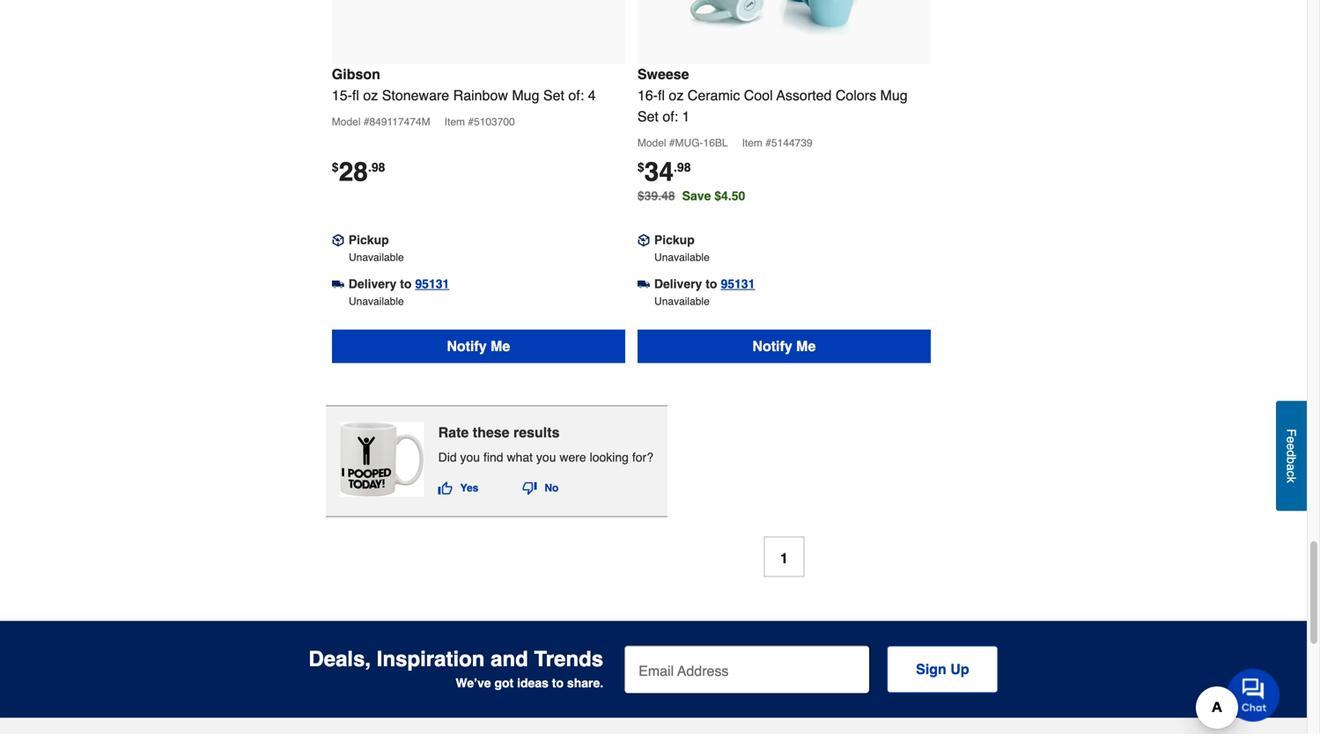 Task type: describe. For each thing, give the bounding box(es) containing it.
save
[[682, 189, 711, 203]]

me for 2nd notify me button from the right
[[491, 338, 510, 355]]

1 notify me button from the left
[[332, 330, 625, 363]]

item #5103700
[[445, 116, 515, 128]]

pickup for second 'pickup' icon from left
[[654, 233, 695, 247]]

item #5144739
[[742, 137, 813, 149]]

1 e from the top
[[1285, 437, 1299, 443]]

notify me for 2nd notify me button from the right
[[447, 338, 510, 355]]

notify for first notify me button from right
[[753, 338, 793, 355]]

95131 button for the truck filled icon related to second 'pickup' icon from left
[[721, 275, 755, 293]]

of: inside sweese 16-fl oz ceramic cool assorted colors mug set of: 1
[[663, 108, 678, 125]]

16bl
[[703, 137, 728, 149]]

1 inside sweese 16-fl oz ceramic cool assorted colors mug set of: 1
[[682, 108, 690, 125]]

mug inside sweese 16-fl oz ceramic cool assorted colors mug set of: 1
[[881, 87, 908, 104]]

15-
[[332, 87, 352, 104]]

#5144739
[[766, 137, 813, 149]]

looking
[[590, 451, 629, 465]]

2 you from the left
[[536, 451, 556, 465]]

these
[[473, 425, 510, 441]]

was price $39.48 element
[[638, 185, 682, 203]]

of: inside gibson 15-fl oz stoneware rainbow mug set of: 4
[[569, 87, 584, 104]]

share.
[[567, 677, 604, 691]]

thumb down image
[[523, 482, 537, 496]]

$39.48 save $4.50
[[638, 189, 746, 203]]

1 horizontal spatial 1
[[780, 551, 788, 567]]

item #5103700 button
[[445, 113, 526, 134]]

find
[[484, 451, 504, 465]]

sign up form
[[625, 646, 999, 696]]

0 horizontal spatial to
[[400, 277, 412, 291]]

were
[[560, 451, 586, 465]]

delivery to 95131 for 1st 'pickup' icon from left
[[349, 277, 450, 291]]

inspiration
[[377, 648, 485, 672]]

rate
[[438, 425, 469, 441]]

34
[[645, 157, 674, 187]]

unavailable for 1st 'pickup' icon from left
[[349, 252, 404, 264]]

f e e d b a c k button
[[1277, 401, 1307, 511]]

we've
[[456, 677, 491, 691]]

1 link
[[764, 537, 805, 578]]

1 pickup image from the left
[[332, 234, 344, 246]]

$ 34 .98
[[638, 157, 691, 187]]

colors
[[836, 87, 877, 104]]

actual price $34.98 element
[[638, 157, 691, 187]]

$4.50
[[715, 189, 746, 203]]

stoneware
[[382, 87, 449, 104]]

model # mug-16bl
[[638, 137, 728, 149]]

truck filled image for 1st 'pickup' icon from left
[[332, 278, 344, 291]]

notify me for first notify me button from right
[[753, 338, 816, 355]]

95131 button for the truck filled icon related to 1st 'pickup' icon from left
[[415, 275, 450, 293]]

2 delivery from the left
[[654, 277, 702, 291]]

$ 28 .98
[[332, 157, 385, 187]]

set inside gibson 15-fl oz stoneware rainbow mug set of: 4
[[543, 87, 565, 104]]

no button
[[523, 476, 559, 501]]

up
[[951, 662, 970, 678]]

mug-
[[675, 137, 703, 149]]

2 notify me button from the left
[[638, 330, 931, 363]]

what
[[507, 451, 533, 465]]

849117474m
[[370, 116, 430, 128]]

sweese
[[638, 66, 689, 82]]

rate these results
[[438, 425, 560, 441]]

sign up
[[916, 662, 970, 678]]

item for cool
[[742, 137, 763, 149]]

me for first notify me button from right
[[797, 338, 816, 355]]

1 95131 from the left
[[415, 277, 450, 291]]



Task type: vqa. For each thing, say whether or not it's contained in the screenshot.
2 related to Siding & Stone Veneer
no



Task type: locate. For each thing, give the bounding box(es) containing it.
1 horizontal spatial notify me
[[753, 338, 816, 355]]

1 horizontal spatial notify me button
[[638, 330, 931, 363]]

me
[[491, 338, 510, 355], [797, 338, 816, 355]]

item left #5103700
[[445, 116, 465, 128]]

oz inside gibson 15-fl oz stoneware rainbow mug set of: 4
[[363, 87, 378, 104]]

16-
[[638, 87, 658, 104]]

0 horizontal spatial truck filled image
[[332, 278, 344, 291]]

2 pickup from the left
[[654, 233, 695, 247]]

2 95131 from the left
[[721, 277, 755, 291]]

mug inside gibson 15-fl oz stoneware rainbow mug set of: 4
[[512, 87, 540, 104]]

0 horizontal spatial 95131 button
[[415, 275, 450, 293]]

2 e from the top
[[1285, 443, 1299, 450]]

set
[[543, 87, 565, 104], [638, 108, 659, 125]]

1 horizontal spatial .98
[[674, 160, 691, 174]]

deals,
[[309, 648, 371, 672]]

chat invite button image
[[1227, 669, 1281, 722]]

$
[[332, 160, 339, 174], [638, 160, 645, 174]]

truck filled image
[[332, 278, 344, 291], [638, 278, 650, 291]]

k
[[1285, 477, 1299, 483]]

1 .98 from the left
[[368, 160, 385, 174]]

1 horizontal spatial item
[[742, 137, 763, 149]]

e up d
[[1285, 437, 1299, 443]]

fl down sweese
[[658, 87, 665, 104]]

2 me from the left
[[797, 338, 816, 355]]

1 horizontal spatial $
[[638, 160, 645, 174]]

1 notify from the left
[[447, 338, 487, 355]]

1 horizontal spatial delivery to 95131
[[654, 277, 755, 291]]

e
[[1285, 437, 1299, 443], [1285, 443, 1299, 450]]

1 vertical spatial set
[[638, 108, 659, 125]]

.98 for 34
[[674, 160, 691, 174]]

pickup down $39.48 save $4.50
[[654, 233, 695, 247]]

model for gibson 15-fl oz stoneware rainbow mug set of: 4
[[332, 116, 361, 128]]

2 notify me from the left
[[753, 338, 816, 355]]

0 horizontal spatial delivery
[[349, 277, 397, 291]]

0 horizontal spatial model
[[332, 116, 361, 128]]

pickup image
[[332, 234, 344, 246], [638, 234, 650, 246]]

mug
[[512, 87, 540, 104], [881, 87, 908, 104]]

.98 inside $ 28 .98
[[368, 160, 385, 174]]

fl for 16-
[[658, 87, 665, 104]]

truck filled image for second 'pickup' icon from left
[[638, 278, 650, 291]]

notify me button
[[332, 330, 625, 363], [638, 330, 931, 363]]

0 vertical spatial #
[[364, 116, 370, 128]]

1 vertical spatial of:
[[663, 108, 678, 125]]

fl inside gibson 15-fl oz stoneware rainbow mug set of: 4
[[352, 87, 359, 104]]

fl inside sweese 16-fl oz ceramic cool assorted colors mug set of: 1
[[658, 87, 665, 104]]

model for sweese 16-fl oz ceramic cool assorted colors mug set of: 1
[[638, 137, 666, 149]]

1 vertical spatial 1
[[780, 551, 788, 567]]

2 notify from the left
[[753, 338, 793, 355]]

gibson
[[332, 66, 380, 82]]

1 me from the left
[[491, 338, 510, 355]]

1 horizontal spatial fl
[[658, 87, 665, 104]]

sweese 16-fl oz ceramic cool assorted colors mug set of: 1
[[638, 66, 908, 125]]

0 horizontal spatial #
[[364, 116, 370, 128]]

model # 849117474m
[[332, 116, 430, 128]]

0 horizontal spatial you
[[460, 451, 480, 465]]

model
[[332, 116, 361, 128], [638, 137, 666, 149]]

1 horizontal spatial pickup image
[[638, 234, 650, 246]]

0 horizontal spatial pickup image
[[332, 234, 344, 246]]

2 pickup image from the left
[[638, 234, 650, 246]]

of:
[[569, 87, 584, 104], [663, 108, 678, 125]]

fl for 15-
[[352, 87, 359, 104]]

rainbow
[[453, 87, 508, 104]]

trends
[[534, 648, 604, 672]]

.98 down model # mug-16bl
[[674, 160, 691, 174]]

ceramic
[[688, 87, 740, 104]]

assorted
[[777, 87, 832, 104]]

1 vertical spatial #
[[669, 137, 675, 149]]

for?
[[632, 451, 654, 465]]

1 horizontal spatial me
[[797, 338, 816, 355]]

mug up #5103700
[[512, 87, 540, 104]]

0 horizontal spatial notify me
[[447, 338, 510, 355]]

1 horizontal spatial to
[[552, 677, 564, 691]]

thumb up image
[[438, 482, 452, 496]]

results
[[514, 425, 560, 441]]

pickup image down $39.48
[[638, 234, 650, 246]]

actual price $28.98 element
[[332, 157, 385, 187]]

f e e d b a c k
[[1285, 429, 1299, 483]]

did
[[438, 451, 457, 465]]

0 horizontal spatial fl
[[352, 87, 359, 104]]

$ inside $ 28 .98
[[332, 160, 339, 174]]

0 vertical spatial item
[[445, 116, 465, 128]]

2 fl from the left
[[658, 87, 665, 104]]

$ up was price $39.48 element
[[638, 160, 645, 174]]

got
[[495, 677, 514, 691]]

delivery to 95131 for second 'pickup' icon from left
[[654, 277, 755, 291]]

$ for 28
[[332, 160, 339, 174]]

item
[[445, 116, 465, 128], [742, 137, 763, 149]]

1 95131 button from the left
[[415, 275, 450, 293]]

item right 16bl
[[742, 137, 763, 149]]

unavailable for the truck filled icon related to second 'pickup' icon from left
[[655, 296, 710, 308]]

0 horizontal spatial of:
[[569, 87, 584, 104]]

.98 for 28
[[368, 160, 385, 174]]

1 $ from the left
[[332, 160, 339, 174]]

0 horizontal spatial 95131
[[415, 277, 450, 291]]

0 horizontal spatial mug
[[512, 87, 540, 104]]

0 horizontal spatial pickup
[[349, 233, 389, 247]]

1 vertical spatial model
[[638, 137, 666, 149]]

1 oz from the left
[[363, 87, 378, 104]]

1 horizontal spatial #
[[669, 137, 675, 149]]

$ for 34
[[638, 160, 645, 174]]

2 horizontal spatial to
[[706, 277, 717, 291]]

a
[[1285, 464, 1299, 471]]

#
[[364, 116, 370, 128], [669, 137, 675, 149]]

# down gibson
[[364, 116, 370, 128]]

sweese 16-fl oz ceramic cool assorted colors mug set of: 1 image
[[687, 0, 881, 57]]

0 horizontal spatial set
[[543, 87, 565, 104]]

0 horizontal spatial 1
[[682, 108, 690, 125]]

0 horizontal spatial $
[[332, 160, 339, 174]]

set inside sweese 16-fl oz ceramic cool assorted colors mug set of: 1
[[638, 108, 659, 125]]

0 vertical spatial model
[[332, 116, 361, 128]]

.98 down model # 849117474m at top left
[[368, 160, 385, 174]]

delivery to 95131
[[349, 277, 450, 291], [654, 277, 755, 291]]

0 horizontal spatial item
[[445, 116, 465, 128]]

2 truck filled image from the left
[[638, 278, 650, 291]]

visual search feedback thumbnail image
[[340, 422, 424, 497]]

of: up model # mug-16bl
[[663, 108, 678, 125]]

oz down gibson
[[363, 87, 378, 104]]

2 oz from the left
[[669, 87, 684, 104]]

unavailable for the truck filled icon related to 1st 'pickup' icon from left
[[349, 296, 404, 308]]

oz for ceramic
[[669, 87, 684, 104]]

1 delivery to 95131 from the left
[[349, 277, 450, 291]]

1 horizontal spatial you
[[536, 451, 556, 465]]

item inside the item #5144739 button
[[742, 137, 763, 149]]

of: left 4
[[569, 87, 584, 104]]

1
[[682, 108, 690, 125], [780, 551, 788, 567]]

item #5144739 button
[[742, 134, 823, 156]]

2 $ from the left
[[638, 160, 645, 174]]

c
[[1285, 471, 1299, 477]]

0 horizontal spatial notify me button
[[332, 330, 625, 363]]

1 horizontal spatial 95131
[[721, 277, 755, 291]]

0 horizontal spatial .98
[[368, 160, 385, 174]]

to inside deals, inspiration and trends we've got ideas to share.
[[552, 677, 564, 691]]

notify
[[447, 338, 487, 355], [753, 338, 793, 355]]

95131 button
[[415, 275, 450, 293], [721, 275, 755, 293]]

#5103700
[[468, 116, 515, 128]]

$ down model # 849117474m at top left
[[332, 160, 339, 174]]

no
[[545, 482, 559, 495]]

deals, inspiration and trends we've got ideas to share.
[[309, 648, 604, 691]]

28
[[339, 157, 368, 187]]

1 notify me from the left
[[447, 338, 510, 355]]

b
[[1285, 457, 1299, 464]]

set left 4
[[543, 87, 565, 104]]

1 horizontal spatial mug
[[881, 87, 908, 104]]

pickup down $ 28 .98
[[349, 233, 389, 247]]

model down 15-
[[332, 116, 361, 128]]

1 horizontal spatial set
[[638, 108, 659, 125]]

to
[[400, 277, 412, 291], [706, 277, 717, 291], [552, 677, 564, 691]]

fl down gibson
[[352, 87, 359, 104]]

pickup
[[349, 233, 389, 247], [654, 233, 695, 247]]

0 vertical spatial 1
[[682, 108, 690, 125]]

# for 16-
[[669, 137, 675, 149]]

1 horizontal spatial notify
[[753, 338, 793, 355]]

cool
[[744, 87, 773, 104]]

e up b
[[1285, 443, 1299, 450]]

1 horizontal spatial truck filled image
[[638, 278, 650, 291]]

yes button
[[438, 476, 479, 501]]

1 horizontal spatial model
[[638, 137, 666, 149]]

oz
[[363, 87, 378, 104], [669, 87, 684, 104]]

95131
[[415, 277, 450, 291], [721, 277, 755, 291]]

1 truck filled image from the left
[[332, 278, 344, 291]]

0 horizontal spatial me
[[491, 338, 510, 355]]

2 95131 button from the left
[[721, 275, 755, 293]]

1 mug from the left
[[512, 87, 540, 104]]

1 horizontal spatial 95131 button
[[721, 275, 755, 293]]

did you find what you were looking for?
[[438, 451, 654, 465]]

# for 15-
[[364, 116, 370, 128]]

oz inside sweese 16-fl oz ceramic cool assorted colors mug set of: 1
[[669, 87, 684, 104]]

oz down sweese
[[669, 87, 684, 104]]

unavailable for second 'pickup' icon from left
[[655, 252, 710, 264]]

you right the what
[[536, 451, 556, 465]]

and
[[491, 648, 528, 672]]

0 horizontal spatial notify
[[447, 338, 487, 355]]

2 delivery to 95131 from the left
[[654, 277, 755, 291]]

d
[[1285, 450, 1299, 457]]

fl
[[352, 87, 359, 104], [658, 87, 665, 104]]

1 vertical spatial item
[[742, 137, 763, 149]]

pickup image down 28
[[332, 234, 344, 246]]

1 horizontal spatial delivery
[[654, 277, 702, 291]]

visual search feedback element
[[326, 406, 668, 518]]

delivery
[[349, 277, 397, 291], [654, 277, 702, 291]]

$39.48
[[638, 189, 675, 203]]

item for rainbow
[[445, 116, 465, 128]]

gibson 15-fl oz stoneware rainbow mug set of: 4
[[332, 66, 596, 104]]

yes
[[460, 482, 479, 495]]

1 horizontal spatial oz
[[669, 87, 684, 104]]

oz for stoneware
[[363, 87, 378, 104]]

1 you from the left
[[460, 451, 480, 465]]

mug right colors
[[881, 87, 908, 104]]

$ inside "$ 34 .98"
[[638, 160, 645, 174]]

# up actual price $34.98 element
[[669, 137, 675, 149]]

0 vertical spatial set
[[543, 87, 565, 104]]

ideas
[[517, 677, 549, 691]]

0 horizontal spatial delivery to 95131
[[349, 277, 450, 291]]

Email Address email field
[[625, 646, 870, 694]]

unavailable
[[349, 252, 404, 264], [655, 252, 710, 264], [349, 296, 404, 308], [655, 296, 710, 308]]

0 vertical spatial of:
[[569, 87, 584, 104]]

you right did
[[460, 451, 480, 465]]

notify for 2nd notify me button from the right
[[447, 338, 487, 355]]

1 fl from the left
[[352, 87, 359, 104]]

1 pickup from the left
[[349, 233, 389, 247]]

item inside item #5103700 button
[[445, 116, 465, 128]]

f
[[1285, 429, 1299, 437]]

.98
[[368, 160, 385, 174], [674, 160, 691, 174]]

1 horizontal spatial of:
[[663, 108, 678, 125]]

you
[[460, 451, 480, 465], [536, 451, 556, 465]]

1 horizontal spatial pickup
[[654, 233, 695, 247]]

set down 16-
[[638, 108, 659, 125]]

sign
[[916, 662, 947, 678]]

model up 34
[[638, 137, 666, 149]]

2 mug from the left
[[881, 87, 908, 104]]

0 horizontal spatial oz
[[363, 87, 378, 104]]

sign up button
[[887, 646, 999, 694]]

pickup for 1st 'pickup' icon from left
[[349, 233, 389, 247]]

2 .98 from the left
[[674, 160, 691, 174]]

notify me
[[447, 338, 510, 355], [753, 338, 816, 355]]

1 delivery from the left
[[349, 277, 397, 291]]

.98 inside "$ 34 .98"
[[674, 160, 691, 174]]

4
[[588, 87, 596, 104]]



